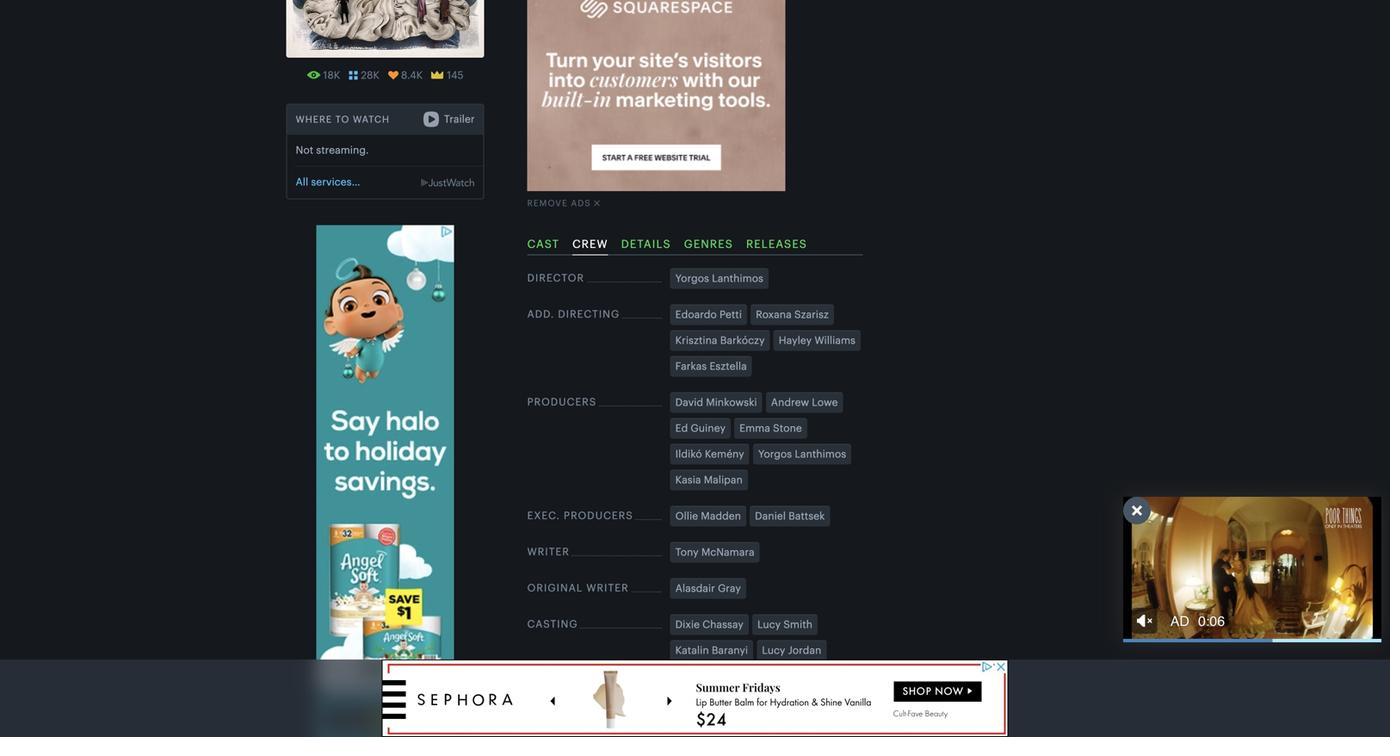 Task type: locate. For each thing, give the bounding box(es) containing it.
editor
[[527, 707, 569, 718]]

poor things image
[[286, 0, 484, 58]]

ed guiney
[[676, 423, 726, 434]]

1 horizontal spatial lanthimos
[[795, 449, 847, 460]]

roxana szarisz
[[756, 310, 829, 320]]

lucy left smith
[[758, 620, 781, 630]]

ed
[[676, 423, 688, 434]]

genres link
[[684, 239, 734, 255]]

2 vertical spatial yorgos
[[676, 708, 710, 718]]

yorgos lanthimos down stone on the right of the page
[[759, 449, 847, 460]]

1 vertical spatial lucy
[[762, 646, 786, 656]]

where to watch
[[296, 115, 390, 124]]

releases link
[[747, 239, 808, 255]]

exec.
[[527, 511, 561, 521]]

lanthimos up "petti" on the right of page
[[712, 274, 764, 284]]

yorgos
[[676, 274, 710, 284], [759, 449, 792, 460], [676, 708, 710, 718]]

krisztina
[[676, 336, 718, 346]]

casting
[[527, 619, 578, 630]]

directing
[[558, 309, 620, 320]]

kemény
[[705, 449, 745, 460]]

petti
[[720, 310, 742, 320]]

ad region
[[527, 0, 786, 191], [316, 225, 454, 737], [382, 660, 1009, 737]]

writer
[[527, 547, 570, 557], [587, 583, 629, 594]]

1 vertical spatial writer
[[587, 583, 629, 594]]

1 horizontal spatial writer
[[587, 583, 629, 594]]

malipan
[[704, 475, 743, 485]]

0 horizontal spatial lanthimos
[[712, 274, 764, 284]]

genres
[[684, 239, 734, 250]]

yorgos lanthimos
[[676, 274, 764, 284], [759, 449, 847, 460]]

writer down exec.
[[527, 547, 570, 557]]

daniel battsek
[[755, 511, 825, 522]]

roxana szarisz link
[[751, 305, 834, 325]]

0 vertical spatial yorgos lanthimos link
[[671, 268, 769, 289]]

andrew lowe
[[771, 398, 838, 408]]

alasdair
[[676, 584, 715, 594]]

edoardo
[[676, 310, 717, 320]]

lucy inside lucy jordan link
[[762, 646, 786, 656]]

yorgos mavropsaridis link
[[671, 702, 787, 723]]

details
[[621, 239, 671, 250]]

trailer link
[[424, 112, 475, 127]]

lanthimos down stone on the right of the page
[[795, 449, 847, 460]]

lucy
[[758, 620, 781, 630], [762, 646, 786, 656]]

yorgos down emma stone
[[759, 449, 792, 460]]

straker
[[714, 671, 749, 682]]

krisztina barkóczy
[[676, 336, 765, 346]]

1 vertical spatial yorgos
[[759, 449, 792, 460]]

tony mcnamara
[[676, 547, 755, 558]]

1 vertical spatial lanthimos
[[795, 449, 847, 460]]

lowe
[[812, 398, 838, 408]]

yorgos mavropsaridis
[[676, 708, 781, 718]]

lucy down the lucy smith
[[762, 646, 786, 656]]

ollie
[[676, 511, 699, 522]]

0 vertical spatial lanthimos
[[712, 274, 764, 284]]

ildikó
[[676, 449, 702, 460]]

add.
[[527, 309, 555, 320]]

farkas esztella
[[676, 361, 747, 372]]

lucy jordan
[[762, 646, 822, 656]]

remove ads button
[[527, 199, 600, 209]]

yorgos lanthimos down genres link on the top
[[676, 274, 764, 284]]

crew link
[[573, 239, 609, 256]]

lucy inside lucy smith link
[[758, 620, 781, 630]]

1 vertical spatial yorgos lanthimos link
[[753, 444, 852, 465]]

edoardo petti
[[676, 310, 742, 320]]

roxana
[[756, 310, 792, 320]]

ollie madden
[[676, 511, 741, 522]]

yorgos lanthimos link down genres link on the top
[[671, 268, 769, 289]]

producers
[[527, 397, 597, 408], [564, 511, 634, 521]]

yorgos down genres link on the top
[[676, 274, 710, 284]]

hayley williams link
[[774, 330, 861, 351]]

writer right 'original'
[[587, 583, 629, 594]]

krisztina barkóczy link
[[671, 330, 770, 351]]

1 vertical spatial producers
[[564, 511, 634, 521]]

yorgos down jessica
[[676, 708, 710, 718]]

andrew
[[771, 398, 810, 408]]

details link
[[621, 239, 671, 255]]

remove ads
[[527, 200, 591, 208]]

yorgos lanthimos link down stone on the right of the page
[[753, 444, 852, 465]]

ed guiney link
[[671, 418, 731, 439]]

lucy for lucy smith
[[758, 620, 781, 630]]

kasia malipan
[[676, 475, 743, 485]]

cast
[[527, 239, 560, 250]]

remove
[[527, 200, 568, 208]]

andrew lowe link
[[766, 392, 844, 413]]

not streaming.
[[296, 145, 369, 155]]

farkas
[[676, 361, 707, 372]]

kasia
[[676, 475, 701, 485]]

chassay
[[703, 620, 744, 630]]

0 vertical spatial writer
[[527, 547, 570, 557]]

yorgos lanthimos link
[[671, 268, 769, 289], [753, 444, 852, 465]]

dixie chassay link
[[671, 615, 749, 635]]

cast link
[[527, 239, 560, 255]]

0 vertical spatial lucy
[[758, 620, 781, 630]]



Task type: vqa. For each thing, say whether or not it's contained in the screenshot.
shiva baby image
no



Task type: describe. For each thing, give the bounding box(es) containing it.
watch
[[353, 115, 390, 124]]

ildikó kemény
[[676, 449, 745, 460]]

exec. producers
[[527, 511, 634, 521]]

daniel
[[755, 511, 786, 522]]

esztella
[[710, 361, 747, 372]]

ollie madden link
[[671, 506, 747, 527]]

18k
[[323, 70, 340, 81]]

alasdair gray link
[[671, 578, 747, 599]]

tony mcnamara link
[[671, 542, 760, 563]]

145
[[447, 70, 464, 81]]

guiney
[[691, 423, 726, 434]]

where
[[296, 115, 332, 124]]

0 vertical spatial yorgos
[[676, 274, 710, 284]]

0 horizontal spatial writer
[[527, 547, 570, 557]]

streaming.
[[316, 145, 369, 155]]

original writer
[[527, 583, 629, 594]]

jessica straker
[[676, 671, 749, 682]]

edoardo petti link
[[671, 305, 747, 325]]

farkas esztella link
[[671, 356, 752, 377]]

szarisz
[[795, 310, 829, 320]]

williams
[[815, 336, 856, 346]]

all
[[296, 177, 308, 187]]

jessica
[[676, 671, 711, 682]]

minkowski
[[706, 398, 758, 408]]

madden
[[701, 511, 741, 522]]

18k link
[[307, 68, 340, 82]]

alasdair gray
[[676, 584, 741, 594]]

original
[[527, 583, 583, 594]]

hayley williams
[[779, 336, 856, 346]]

emma
[[740, 423, 771, 434]]

mcnamara
[[702, 547, 755, 558]]

145 link
[[432, 68, 464, 82]]

director
[[527, 273, 585, 284]]

crew
[[573, 239, 609, 250]]

1 vertical spatial yorgos lanthimos
[[759, 449, 847, 460]]

katalin
[[676, 646, 709, 656]]

barkóczy
[[721, 336, 765, 346]]

hayley
[[779, 336, 812, 346]]

lucy smith link
[[753, 615, 818, 635]]

lucy smith
[[758, 620, 813, 630]]

dixie chassay
[[676, 620, 744, 630]]

add. directing
[[527, 309, 620, 320]]

kasia malipan link
[[671, 470, 748, 491]]

8.4k link
[[388, 68, 423, 82]]

gray
[[718, 584, 741, 594]]

lucy for lucy jordan
[[762, 646, 786, 656]]

28k
[[361, 70, 380, 81]]

yorgos inside the "yorgos mavropsaridis" link
[[676, 708, 710, 718]]

daniel battsek link
[[750, 506, 831, 527]]

0 vertical spatial producers
[[527, 397, 597, 408]]

katalin baranyi
[[676, 646, 748, 656]]

28k link
[[349, 68, 380, 82]]

stone
[[773, 423, 802, 434]]

tony
[[676, 547, 699, 558]]

not
[[296, 145, 314, 155]]

jordan
[[789, 646, 822, 656]]

katalin baranyi link
[[671, 640, 754, 661]]

emma stone link
[[735, 418, 808, 439]]

jessica straker link
[[671, 666, 754, 687]]

dixie
[[676, 620, 700, 630]]

david minkowski link
[[671, 392, 763, 413]]

david
[[676, 398, 704, 408]]

baranyi
[[712, 646, 748, 656]]

lucy jordan link
[[757, 640, 827, 661]]

…
[[352, 177, 360, 187]]

emma stone
[[740, 423, 802, 434]]

david minkowski
[[676, 398, 758, 408]]

to
[[336, 115, 350, 124]]

battsek
[[789, 511, 825, 522]]

0 vertical spatial yorgos lanthimos
[[676, 274, 764, 284]]



